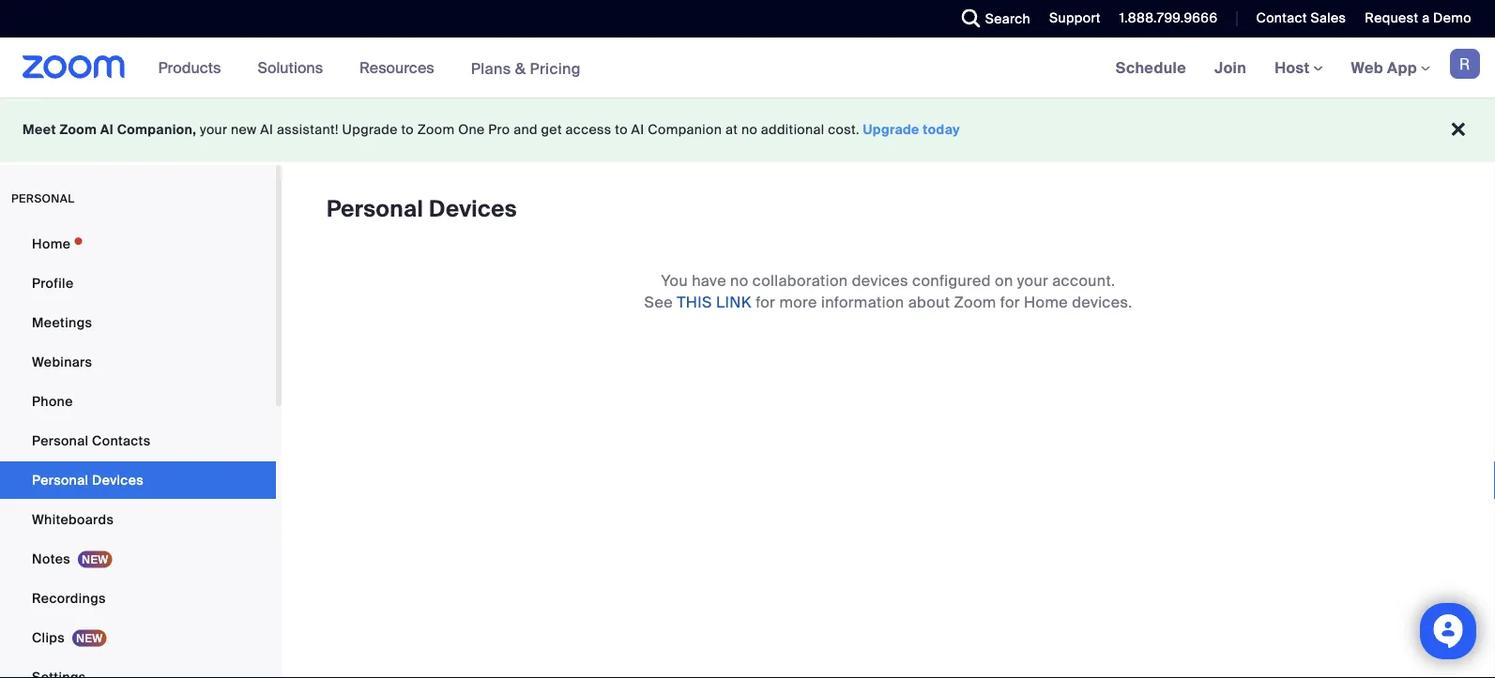 Task type: locate. For each thing, give the bounding box(es) containing it.
personal devices down one
[[327, 195, 517, 224]]

1 horizontal spatial upgrade
[[863, 121, 920, 138]]

0 horizontal spatial for
[[756, 292, 776, 312]]

no up link
[[730, 271, 749, 291]]

host button
[[1275, 58, 1323, 77]]

web
[[1351, 58, 1384, 77]]

support link
[[1036, 0, 1106, 38], [1050, 9, 1101, 27]]

companion,
[[117, 121, 197, 138]]

join
[[1215, 58, 1247, 77]]

2 horizontal spatial ai
[[631, 121, 644, 138]]

ai left companion
[[631, 121, 644, 138]]

2 for from the left
[[1001, 292, 1020, 312]]

1 horizontal spatial for
[[1001, 292, 1020, 312]]

contact sales
[[1256, 9, 1347, 27]]

your left new
[[200, 121, 227, 138]]

personal menu menu
[[0, 225, 276, 679]]

this link link
[[677, 292, 752, 312]]

1 vertical spatial personal devices
[[32, 472, 144, 489]]

1 vertical spatial home
[[1024, 292, 1068, 312]]

webinars link
[[0, 344, 276, 381]]

0 vertical spatial home
[[32, 235, 71, 253]]

devices
[[429, 195, 517, 224], [92, 472, 144, 489]]

1 horizontal spatial ai
[[260, 121, 273, 138]]

web app
[[1351, 58, 1418, 77]]

2 upgrade from the left
[[863, 121, 920, 138]]

upgrade
[[342, 121, 398, 138], [863, 121, 920, 138]]

0 horizontal spatial to
[[401, 121, 414, 138]]

schedule link
[[1102, 38, 1201, 98]]

personal
[[327, 195, 424, 224], [32, 432, 89, 450], [32, 472, 89, 489]]

personal
[[11, 192, 75, 206]]

no
[[742, 121, 758, 138], [730, 271, 749, 291]]

request a demo link
[[1351, 0, 1495, 38], [1365, 9, 1472, 27]]

home down account.
[[1024, 292, 1068, 312]]

zoom down 'configured'
[[954, 292, 997, 312]]

personal for personal contacts link
[[32, 432, 89, 450]]

your
[[200, 121, 227, 138], [1017, 271, 1049, 291]]

zoom right meet
[[60, 121, 97, 138]]

support
[[1050, 9, 1101, 27]]

you have no collaboration devices configured on your account. see this link for more information about zoom for home devices.
[[644, 271, 1133, 312]]

ai left companion,
[[100, 121, 114, 138]]

devices
[[852, 271, 909, 291]]

resources button
[[360, 38, 443, 98]]

for down on
[[1001, 292, 1020, 312]]

for
[[756, 292, 776, 312], [1001, 292, 1020, 312]]

assistant!
[[277, 121, 339, 138]]

1 horizontal spatial your
[[1017, 271, 1049, 291]]

get
[[541, 121, 562, 138]]

for right link
[[756, 292, 776, 312]]

join link
[[1201, 38, 1261, 98]]

home
[[32, 235, 71, 253], [1024, 292, 1068, 312]]

ai right new
[[260, 121, 273, 138]]

personal devices down personal contacts
[[32, 472, 144, 489]]

no right at in the left of the page
[[742, 121, 758, 138]]

no inside you have no collaboration devices configured on your account. see this link for more information about zoom for home devices.
[[730, 271, 749, 291]]

ai
[[100, 121, 114, 138], [260, 121, 273, 138], [631, 121, 644, 138]]

zoom
[[60, 121, 97, 138], [418, 121, 455, 138], [954, 292, 997, 312]]

your inside you have no collaboration devices configured on your account. see this link for more information about zoom for home devices.
[[1017, 271, 1049, 291]]

meetings
[[32, 314, 92, 331]]

home up the profile
[[32, 235, 71, 253]]

request
[[1365, 9, 1419, 27]]

zoom left one
[[418, 121, 455, 138]]

solutions button
[[258, 38, 331, 98]]

whiteboards link
[[0, 501, 276, 539]]

0 vertical spatial your
[[200, 121, 227, 138]]

to right access
[[615, 121, 628, 138]]

0 vertical spatial no
[[742, 121, 758, 138]]

1 horizontal spatial devices
[[429, 195, 517, 224]]

banner containing products
[[0, 38, 1495, 99]]

0 vertical spatial devices
[[429, 195, 517, 224]]

0 horizontal spatial upgrade
[[342, 121, 398, 138]]

search
[[985, 10, 1031, 27]]

plans & pricing link
[[471, 58, 581, 78], [471, 58, 581, 78]]

1 vertical spatial personal
[[32, 432, 89, 450]]

meet zoom ai companion, footer
[[0, 98, 1495, 162]]

0 horizontal spatial personal devices
[[32, 472, 144, 489]]

0 horizontal spatial home
[[32, 235, 71, 253]]

1 vertical spatial no
[[730, 271, 749, 291]]

host
[[1275, 58, 1314, 77]]

about
[[908, 292, 950, 312]]

0 horizontal spatial devices
[[92, 472, 144, 489]]

no inside the meet zoom ai companion, footer
[[742, 121, 758, 138]]

products
[[158, 58, 221, 77]]

1 horizontal spatial home
[[1024, 292, 1068, 312]]

2 horizontal spatial zoom
[[954, 292, 997, 312]]

contact sales link
[[1242, 0, 1351, 38], [1256, 9, 1347, 27]]

1 upgrade from the left
[[342, 121, 398, 138]]

personal devices
[[327, 195, 517, 224], [32, 472, 144, 489]]

to
[[401, 121, 414, 138], [615, 121, 628, 138]]

&
[[515, 58, 526, 78]]

1 vertical spatial your
[[1017, 271, 1049, 291]]

your right on
[[1017, 271, 1049, 291]]

1.888.799.9666 button
[[1106, 0, 1223, 38], [1120, 9, 1218, 27]]

1 horizontal spatial to
[[615, 121, 628, 138]]

app
[[1388, 58, 1418, 77]]

on
[[995, 271, 1013, 291]]

have
[[692, 271, 726, 291]]

devices down one
[[429, 195, 517, 224]]

sales
[[1311, 9, 1347, 27]]

to down resources dropdown button
[[401, 121, 414, 138]]

meet zoom ai companion, your new ai assistant! upgrade to zoom one pro and get access to ai companion at no additional cost. upgrade today
[[23, 121, 960, 138]]

profile
[[32, 275, 74, 292]]

schedule
[[1116, 58, 1187, 77]]

1 horizontal spatial personal devices
[[327, 195, 517, 224]]

devices down contacts
[[92, 472, 144, 489]]

notes
[[32, 551, 70, 568]]

upgrade down product information navigation at the left
[[342, 121, 398, 138]]

banner
[[0, 38, 1495, 99]]

0 vertical spatial personal devices
[[327, 195, 517, 224]]

upgrade right cost.
[[863, 121, 920, 138]]

search button
[[948, 0, 1036, 38]]

resources
[[360, 58, 434, 77]]

personal for personal devices link
[[32, 472, 89, 489]]

2 vertical spatial personal
[[32, 472, 89, 489]]

whiteboards
[[32, 511, 114, 529]]

zoom inside you have no collaboration devices configured on your account. see this link for more information about zoom for home devices.
[[954, 292, 997, 312]]

1 vertical spatial devices
[[92, 472, 144, 489]]

webinars
[[32, 353, 92, 371]]

0 horizontal spatial ai
[[100, 121, 114, 138]]

personal contacts
[[32, 432, 151, 450]]

0 horizontal spatial your
[[200, 121, 227, 138]]



Task type: vqa. For each thing, say whether or not it's contained in the screenshot.
nobody
no



Task type: describe. For each thing, give the bounding box(es) containing it.
products button
[[158, 38, 229, 98]]

1 for from the left
[[756, 292, 776, 312]]

information
[[821, 292, 905, 312]]

cost.
[[828, 121, 860, 138]]

see
[[644, 292, 673, 312]]

upgrade today link
[[863, 121, 960, 138]]

meetings navigation
[[1102, 38, 1495, 99]]

product information navigation
[[144, 38, 595, 99]]

collaboration
[[753, 271, 848, 291]]

meetings link
[[0, 304, 276, 342]]

at
[[726, 121, 738, 138]]

devices inside personal menu menu
[[92, 472, 144, 489]]

plans
[[471, 58, 511, 78]]

account.
[[1053, 271, 1116, 291]]

clips link
[[0, 620, 276, 657]]

this
[[677, 292, 712, 312]]

devices.
[[1072, 292, 1133, 312]]

solutions
[[258, 58, 323, 77]]

more
[[780, 292, 817, 312]]

1 horizontal spatial zoom
[[418, 121, 455, 138]]

link
[[716, 292, 752, 312]]

zoom logo image
[[23, 55, 125, 79]]

1 to from the left
[[401, 121, 414, 138]]

today
[[923, 121, 960, 138]]

1.888.799.9666
[[1120, 9, 1218, 27]]

recordings link
[[0, 580, 276, 618]]

companion
[[648, 121, 722, 138]]

additional
[[761, 121, 825, 138]]

configured
[[912, 271, 991, 291]]

pricing
[[530, 58, 581, 78]]

demo
[[1434, 9, 1472, 27]]

and
[[514, 121, 538, 138]]

personal devices link
[[0, 462, 276, 499]]

your inside the meet zoom ai companion, footer
[[200, 121, 227, 138]]

request a demo
[[1365, 9, 1472, 27]]

0 horizontal spatial zoom
[[60, 121, 97, 138]]

you
[[661, 271, 688, 291]]

profile link
[[0, 265, 276, 302]]

a
[[1422, 9, 1430, 27]]

pro
[[488, 121, 510, 138]]

personal contacts link
[[0, 422, 276, 460]]

web app button
[[1351, 58, 1431, 77]]

3 ai from the left
[[631, 121, 644, 138]]

home link
[[0, 225, 276, 263]]

recordings
[[32, 590, 106, 607]]

meet
[[23, 121, 56, 138]]

notes link
[[0, 541, 276, 578]]

2 ai from the left
[[260, 121, 273, 138]]

one
[[458, 121, 485, 138]]

phone link
[[0, 383, 276, 421]]

contacts
[[92, 432, 151, 450]]

phone
[[32, 393, 73, 410]]

personal devices inside personal menu menu
[[32, 472, 144, 489]]

plans & pricing
[[471, 58, 581, 78]]

clips
[[32, 629, 65, 647]]

1 ai from the left
[[100, 121, 114, 138]]

2 to from the left
[[615, 121, 628, 138]]

0 vertical spatial personal
[[327, 195, 424, 224]]

home inside you have no collaboration devices configured on your account. see this link for more information about zoom for home devices.
[[1024, 292, 1068, 312]]

home inside personal menu menu
[[32, 235, 71, 253]]

profile picture image
[[1450, 49, 1480, 79]]

new
[[231, 121, 257, 138]]

access
[[566, 121, 612, 138]]

contact
[[1256, 9, 1307, 27]]



